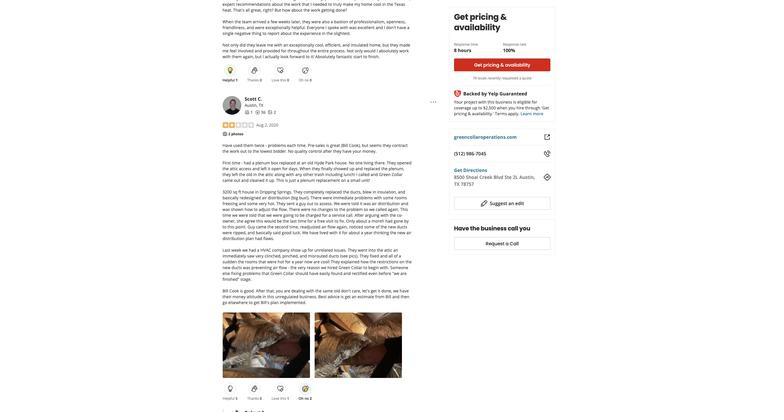 Task type: vqa. For each thing, say whether or not it's contained in the screenshot.


Task type: describe. For each thing, give the bounding box(es) containing it.
seems
[[370, 143, 382, 148]]

thing
[[252, 31, 262, 36]]

was inside when the team arrived a few weeks later, they were also a bastion of professionalism, openness, friendliness, and were exceptionally helpful. everyone i spoke with was excellent and i don't have a single negative thing to report about the experience in the slightest.
[[349, 25, 357, 30]]

we inside bill cook is good.  after that, you are dealing with the same old don't care, let's get it done, we have their money attitude in this unregulated business.  best advice is get an estimate from bill and then go elsewhere to get bill's plan implemented.
[[393, 288, 399, 294]]

1 horizontal spatial old
[[307, 160, 313, 166]]

that inside not only was bill cook super knowledgeable, friendly, patient, and helpful, but they made excellent, expert recommendations about the work that i needed to truly make my home cool in the texas heat. that's all great, right? but how about the work getting done?
[[302, 1, 310, 7]]

oh for oh no 2
[[299, 396, 304, 401]]

c.
[[258, 96, 262, 102]]

hours
[[458, 47, 472, 54]]

they up involved at the left of the page
[[247, 42, 255, 48]]

2 vertical spatial collar
[[283, 271, 294, 276]]

report
[[268, 31, 280, 36]]

were inside the 'last week we had a hvac company show up for unrelated issues.  they went into the attic an immediately saw very clinched, pinched, and misrouted ducts (see pics).  they fixed and all of a sudden the rooms that were hot for a year now are cool!  they explained how the restrictions on the new ducts was preventing air flow - the very reason we hired green collar to begin with.  someone else fixing problems that green collar should have easily found and rectified even before "we are finished" stage.'
[[267, 259, 277, 265]]

0 horizontal spatial green
[[271, 271, 282, 276]]

after inside 3200 sq ft house in dripping springs.  they completely replaced the ducts, blew in insulation, and basically redesigned air distribution (big bux!).  there were immediate problems with some rooms freezing and some very hot.  they sent a guy out to assess.  we were told it was air distribution and was shown how to adjust the flow.  there were no changes to the problem so we called again.  this time we were told that we were going to be charged for a service call.  after arguing with the co- owner, she agree this would be the last time for a free visit to fix.  only about a month had gone by to this point.  guy came the second time, readjusted air flow again, noticed some of the new ducts were ripped, and basically said good luck.  we have lived with it for about a year thinking the new air distribution plan had flaws.
[[355, 212, 364, 218]]

a left few
[[267, 19, 270, 24]]

this left 'oh no 2'
[[280, 396, 286, 401]]

you inside bill cook is good.  after that, you are dealing with the same old don't care, let's get it done, we have their money attitude in this unregulated business.  best advice is get an estimate from bill and then go elsewhere to get bill's plan implemented.
[[276, 288, 283, 294]]

of inside when the team arrived a few weeks later, they were also a bastion of professionalism, openness, friendliness, and were exceptionally helpful. everyone i spoke with was excellent and i don't have a single negative thing to report about the experience in the slightest.
[[349, 19, 353, 24]]

sales
[[316, 143, 325, 148]]

were up everyone
[[312, 19, 321, 24]]

air down dripping
[[262, 195, 267, 201]]

response time 8 hours
[[454, 42, 478, 54]]

work down needed
[[311, 7, 320, 13]]

to inside when the team arrived a few weeks later, they were also a bastion of professionalism, openness, friendliness, and were exceptionally helpful. everyone i spoke with was excellent and i don't have a single negative thing to report about the experience in the slightest.
[[263, 31, 267, 36]]

greencollaroperations.com link
[[454, 134, 517, 140]]

thanks 0 for 1
[[247, 78, 262, 83]]

going
[[283, 212, 294, 218]]

of inside the 'last week we had a hvac company show up for unrelated issues.  they went into the attic an immediately saw very clinched, pinched, and misrouted ducts (see pics).  they fixed and all of a sudden the rooms that were hot for a year now are cool!  they explained how the restrictions on the new ducts was preventing air flow - the very reason we hired green collar to begin with.  someone else fixing problems that green collar should have easily found and rectified even before "we are finished" stage.'
[[394, 253, 398, 259]]

again, inside not only did they leave me with an exceptionally cool, efficient, and insulated home, but they made me feel involved and provided for throughout the entire process. not only would i absolutely work with them again, but i actually look forward to it! absolutely fantastic start to finish.
[[243, 54, 254, 59]]

and down one
[[356, 166, 363, 171]]

response for 100%
[[503, 42, 519, 47]]

before
[[379, 271, 391, 276]]

have inside 3200 sq ft house in dripping springs.  they completely replaced the ducts, blew in insulation, and basically redesigned air distribution (big bux!).  there were immediate problems with some rooms freezing and some very hot.  they sent a guy out to assess.  we were told it was air distribution and was shown how to adjust the flow.  there were no changes to the problem so we called again.  this time we were told that we were going to be charged for a service call.  after arguing with the co- owner, she agree this would be the last time for a free visit to fix.  only about a month had gone by to this point.  guy came the second time, readjusted air flow again, noticed some of the new ducts were ripped, and basically said good luck.  we have lived with it for about a year thinking the new air distribution plan had flaws.
[[310, 230, 319, 235]]

up inside the 'last week we had a hvac company show up for unrelated issues.  they went into the attic an immediately saw very clinched, pinched, and misrouted ducts (see pics).  they fixed and all of a sudden the rooms that were hot for a year now are cool!  they explained how the restrictions on the new ducts was preventing air flow - the very reason we hired green collar to begin with.  someone else fixing problems that green collar should have easily found and rectified even before "we are finished" stage.'
[[302, 247, 307, 253]]

your project with this business is eligible for coverage up to $2,500 when you hire through 'get pricing & availability.' terms apply.
[[454, 99, 549, 116]]

1 horizontal spatial plenum
[[300, 178, 315, 183]]

to up last
[[295, 212, 299, 218]]

2 vertical spatial only
[[355, 48, 363, 54]]

clinched,
[[265, 253, 282, 259]]

1 vertical spatial new
[[398, 230, 405, 235]]

response rate 100%
[[503, 42, 527, 54]]

1 horizontal spatial there
[[311, 195, 322, 201]]

with inside bill cook is good.  after that, you are dealing with the same old don't care, let's get it done, we have their money attitude in this unregulated business.  best advice is get an estimate from bill and then go elsewhere to get bill's plan implemented.
[[306, 288, 315, 294]]

(see
[[340, 253, 348, 259]]

for down pinched,
[[285, 259, 291, 265]]

had inside first time - had a plenum box replaced at an old hyde park house.  no one living there.  they opened the attic access and left it open for days.  when they finally showed up and replaced the plenum, they left the old in the attic along with any other trash including lunch!  i called and green collar came out and cleaned it up.  this is just a plenum replacement on a small unit!
[[244, 160, 251, 166]]

this inside your project with this business is eligible for coverage up to $2,500 when you hire through 'get pricing & availability.' terms apply.
[[488, 99, 495, 105]]

pricing inside your project with this business is eligible for coverage up to $2,500 when you hire through 'get pricing & availability.' terms apply.
[[454, 111, 467, 116]]

weeks
[[279, 19, 290, 24]]

getting
[[322, 7, 335, 13]]

when inside when the team arrived a few weeks later, they were also a bastion of professionalism, openness, friendliness, and were exceptionally helpful. everyone i spoke with was excellent and i don't have a single negative thing to report about the experience in the slightest.
[[223, 19, 234, 24]]

guy
[[248, 224, 255, 230]]

this right agree
[[256, 218, 263, 224]]

don't inside when the team arrived a few weeks later, they were also a bastion of professionalism, openness, friendliness, and were exceptionally helpful. everyone i spoke with was excellent and i don't have a single negative thing to report about the experience in the slightest.
[[386, 25, 396, 30]]

entire
[[318, 48, 329, 54]]

1 horizontal spatial be
[[300, 212, 305, 218]]

leave
[[256, 42, 266, 48]]

immediate
[[333, 195, 354, 201]]

were down immediate
[[341, 201, 351, 206]]

business.
[[300, 294, 317, 300]]

2 vertical spatial 1
[[287, 396, 289, 401]]

more
[[533, 111, 544, 116]]

about up noticed
[[356, 218, 367, 224]]

1 inside friends element
[[251, 110, 253, 115]]

when inside first time - had a plenum box replaced at an old hyde park house.  no one living there.  they opened the attic access and left it open for days.  when they finally showed up and replaced the plenum, they left the old in the attic along with any other trash including lunch!  i called and green collar came out and cleaned it up.  this is just a plenum replacement on a small unit!
[[300, 166, 311, 171]]

2 vertical spatial some
[[364, 224, 375, 230]]

2 vertical spatial very
[[298, 265, 306, 270]]

0 vertical spatial get
[[454, 11, 469, 23]]

0 vertical spatial distribution
[[268, 195, 290, 201]]

0 horizontal spatial old
[[246, 172, 252, 177]]

about down knowledgeable,
[[292, 7, 303, 13]]

flow inside the 'last week we had a hvac company show up for unrelated issues.  they went into the attic an immediately saw very clinched, pinched, and misrouted ducts (see pics).  they fixed and all of a sudden the rooms that were hot for a year now are cool!  they explained how the restrictions on the new ducts was preventing air flow - the very reason we hired green collar to begin with.  someone else fixing problems that green collar should have easily found and rectified even before "we are finished" stage.'
[[279, 265, 287, 270]]

by inside 3200 sq ft house in dripping springs.  they completely replaced the ducts, blew in insulation, and basically redesigned air distribution (big bux!).  there were immediate problems with some rooms freezing and some very hot.  they sent a guy out to assess.  we were told it was air distribution and was shown how to adjust the flow.  there were no changes to the problem so we called again.  this time we were told that we were going to be charged for a service call.  after arguing with the co- owner, she agree this would be the last time for a free visit to fix.  only about a month had gone by to this point.  guy came the second time, readjusted air flow again, noticed some of the new ducts were ripped, and basically said good luck.  we have lived with it for about a year thinking the new air distribution plan had flaws.
[[404, 218, 409, 224]]

was inside not only was bill cook super knowledgeable, friendly, patient, and helpful, but they made excellent, expert recommendations about the work that i needed to truly make my home cool in the texas heat. that's all great, right? but how about the work getting done?
[[240, 0, 247, 1]]

noticed
[[349, 224, 363, 230]]

1 vertical spatial business
[[481, 225, 507, 233]]

and up co-
[[401, 201, 408, 206]]

this left oh no 0
[[280, 78, 286, 83]]

love for love this 1
[[272, 396, 279, 401]]

blvd
[[494, 174, 504, 181]]

air up arguing
[[372, 201, 377, 206]]

it left open
[[268, 166, 270, 171]]

call.
[[346, 212, 354, 218]]

24 external link v2 image
[[544, 134, 551, 141]]

for up 'misrouted'
[[308, 247, 314, 253]]

work down knowledgeable,
[[291, 1, 301, 7]]

have inside have used them twice - problems each time.  pre-sales is great (bill cook), but seems they contract the work out to the lowest bidder.  no quality control after they have your money.
[[343, 148, 352, 154]]

don't inside bill cook is good.  after that, you are dealing with the same old don't care, let's get it done, we have their money attitude in this unregulated business.  best advice is get an estimate from bill and then go elsewhere to get bill's plan implemented.
[[341, 288, 351, 294]]

& inside button
[[501, 62, 504, 68]]

is right advice
[[341, 294, 344, 300]]

the inside not only did they leave me with an exceptionally cool, efficient, and insulated home, but they made me feel involved and provided for throughout the entire process. not only would i absolutely work with them again, but i actually look forward to it! absolutely fantastic start to finish.
[[310, 48, 317, 54]]

2 horizontal spatial replaced
[[364, 166, 380, 171]]

0 vertical spatial pricing
[[470, 11, 499, 23]]

bill inside not only was bill cook super knowledgeable, friendly, patient, and helpful, but they made excellent, expert recommendations about the work that i needed to truly make my home cool in the texas heat. that's all great, right? but how about the work getting done?
[[248, 0, 254, 1]]

have for have used them twice - problems each time.  pre-sales is great (bill cook), but seems they contract the work out to the lowest bidder.  no quality control after they have your money.
[[223, 143, 232, 148]]

get inside get directions 8500 shoal creek blvd ste 2l austin, tx 78757
[[454, 167, 463, 174]]

0 vertical spatial told
[[352, 201, 359, 206]]

i down home,
[[377, 48, 378, 54]]

2020
[[269, 122, 279, 128]]

for inside not only did they leave me with an exceptionally cool, efficient, and insulated home, but they made me feel involved and provided for throughout the entire process. not only would i absolutely work with them again, but i actually look forward to it! absolutely fantastic start to finish.
[[281, 48, 287, 54]]

2 vertical spatial 2
[[310, 396, 312, 401]]

excellent,
[[393, 0, 411, 1]]

them inside have used them twice - problems each time.  pre-sales is great (bill cook), but seems they contract the work out to the lowest bidder.  no quality control after they have your money.
[[244, 143, 254, 148]]

hired
[[328, 265, 338, 270]]

that inside 3200 sq ft house in dripping springs.  they completely replaced the ducts, blew in insulation, and basically redesigned air distribution (big bux!).  there were immediate problems with some rooms freezing and some very hot.  they sent a guy out to assess.  we were told it was air distribution and was shown how to adjust the flow.  there were no changes to the problem so we called again.  this time we were told that we were going to be charged for a service call.  after arguing with the co- owner, she agree this would be the last time for a free visit to fix.  only about a month had gone by to this point.  guy came the second time, readjusted air flow again, noticed some of the new ducts were ripped, and basically said good luck.  we have lived with it for about a year thinking the new air distribution plan had flaws.
[[258, 212, 265, 218]]

0 horizontal spatial me
[[223, 48, 229, 54]]

and right "insulation,"
[[398, 189, 405, 195]]

7045
[[476, 151, 487, 157]]

friendly,
[[308, 0, 324, 1]]

with.
[[380, 265, 389, 270]]

to left it!
[[306, 54, 310, 59]]

on inside the 'last week we had a hvac company show up for unrelated issues.  they went into the attic an immediately saw very clinched, pinched, and misrouted ducts (see pics).  they fixed and all of a sudden the rooms that were hot for a year now are cool!  they explained how the restrictions on the new ducts was preventing air flow - the very reason we hired green collar to begin with.  someone else fixing problems that green collar should have easily found and rectified even before "we are finished" stage.'
[[400, 259, 405, 265]]

aug 2, 2020
[[256, 122, 279, 128]]

- inside first time - had a plenum box replaced at an old hyde park house.  no one living there.  they opened the attic access and left it open for days.  when they finally showed up and replaced the plenum, they left the old in the attic along with any other trash including lunch!  i called and green collar came out and cleaned it up.  this is just a plenum replacement on a small unit!
[[241, 160, 243, 166]]

is up money
[[240, 288, 243, 294]]

arguing
[[365, 212, 380, 218]]

requested
[[502, 76, 519, 81]]

0 vertical spatial left
[[261, 166, 267, 171]]

and down guy
[[248, 230, 255, 235]]

an inside first time - had a plenum box replaced at an old hyde park house.  no one living there.  they opened the attic access and left it open for days.  when they finally showed up and replaced the plenum, they left the old in the attic along with any other trash including lunch!  i called and green collar came out and cleaned it up.  this is just a plenum replacement on a small unit!
[[302, 160, 306, 166]]

cook inside not only was bill cook super knowledgeable, friendly, patient, and helpful, but they made excellent, expert recommendations about the work that i needed to truly make my home cool in the texas heat. that's all great, right? but how about the work getting done?
[[255, 0, 265, 1]]

& inside your project with this business is eligible for coverage up to $2,500 when you hire through 'get pricing & availability.' terms apply.
[[468, 111, 471, 116]]

2 vertical spatial not
[[347, 48, 354, 54]]

how inside the 'last week we had a hvac company show up for unrelated issues.  they went into the attic an immediately saw very clinched, pinched, and misrouted ducts (see pics).  they fixed and all of a sudden the rooms that were hot for a year now are cool!  they explained how the restrictions on the new ducts was preventing air flow - the very reason we hired green collar to begin with.  someone else fixing problems that green collar should have easily found and rectified even before "we are finished" stage.'
[[361, 259, 369, 265]]

2 horizontal spatial you
[[520, 225, 531, 233]]

a up spoke
[[331, 19, 333, 24]]

"we
[[392, 271, 400, 276]]

from
[[375, 294, 385, 300]]

this down owner,
[[228, 224, 235, 230]]

0 vertical spatial me
[[267, 42, 273, 48]]

a up 'someone'
[[399, 253, 401, 259]]

helpful for helpful 3
[[223, 396, 235, 401]]

year inside 3200 sq ft house in dripping springs.  they completely replaced the ducts, blew in insulation, and basically redesigned air distribution (big bux!).  there were immediate problems with some rooms freezing and some very hot.  they sent a guy out to assess.  we were told it was air distribution and was shown how to adjust the flow.  there were no changes to the problem so we called again.  this time we were told that we were going to be charged for a service call.  after arguing with the co- owner, she agree this would be the last time for a free visit to fix.  only about a month had gone by to this point.  guy came the second time, readjusted air flow again, noticed some of the new ducts were ripped, and basically said good luck.  we have lived with it for about a year thinking the new air distribution plan had flaws.
[[364, 230, 373, 235]]

rooms inside the 'last week we had a hvac company show up for unrelated issues.  they went into the attic an immediately saw very clinched, pinched, and misrouted ducts (see pics).  they fixed and all of a sudden the rooms that were hot for a year now are cool!  they explained how the restrictions on the new ducts was preventing air flow - the very reason we hired green collar to begin with.  someone else fixing problems that green collar should have easily found and rectified even before "we are finished" stage.'
[[245, 259, 258, 265]]

but up absolutely
[[383, 42, 389, 48]]

first
[[223, 160, 231, 166]]

was inside the 'last week we had a hvac company show up for unrelated issues.  they went into the attic an immediately saw very clinched, pinched, and misrouted ducts (see pics).  they fixed and all of a sudden the rooms that were hot for a year now are cool!  they explained how the restrictions on the new ducts was preventing air flow - the very reason we hired green collar to begin with.  someone else fixing problems that green collar should have easily found and rectified even before "we are finished" stage.'
[[243, 265, 250, 270]]

1 vertical spatial very
[[256, 253, 264, 259]]

0 horizontal spatial be
[[277, 218, 282, 224]]

1 horizontal spatial new
[[388, 224, 396, 230]]

to inside not only was bill cook super knowledgeable, friendly, patient, and helpful, but they made excellent, expert recommendations about the work that i needed to truly make my home cool in the texas heat. that's all great, right? but how about the work getting done?
[[328, 1, 332, 7]]

they up hired
[[331, 259, 340, 265]]

1 vertical spatial told
[[249, 212, 257, 218]]

for inside your project with this business is eligible for coverage up to $2,500 when you hire through 'get pricing & availability.' terms apply.
[[532, 99, 538, 105]]

cool,
[[315, 42, 324, 48]]

elsewhere
[[228, 300, 248, 305]]

for up readjusted
[[308, 218, 313, 224]]

showed
[[334, 166, 349, 171]]

and right access
[[252, 166, 260, 171]]

to right start
[[363, 54, 367, 59]]

after inside bill cook is good.  after that, you are dealing with the same old don't care, let's get it done, we have their money attitude in this unregulated business.  best advice is get an estimate from bill and then go elsewhere to get bill's plan implemented.
[[256, 288, 265, 294]]

suggest
[[490, 200, 508, 207]]

rectified
[[352, 271, 368, 276]]

it up problem
[[360, 201, 363, 206]]

was down freezing at the left of page
[[223, 207, 230, 212]]

sudden
[[223, 259, 237, 265]]

owner,
[[223, 218, 236, 224]]

1 horizontal spatial green
[[339, 265, 350, 270]]

i inside first time - had a plenum box replaced at an old hyde park house.  no one living there.  they opened the attic access and left it open for days.  when they finally showed up and replaced the plenum, they left the old in the attic along with any other trash including lunch!  i called and green collar came out and cleaned it up.  this is just a plenum replacement on a small unit!
[[356, 172, 358, 177]]

living
[[364, 160, 374, 166]]

edit
[[516, 200, 524, 207]]

learn more link
[[521, 111, 544, 116]]

project
[[464, 99, 478, 105]]

0 left love this 1 at the bottom left of the page
[[260, 396, 262, 401]]

they inside first time - had a plenum box replaced at an old hyde park house.  no one living there.  they opened the attic access and left it open for days.  when they finally showed up and replaced the plenum, they left the old in the attic along with any other trash including lunch!  i called and green collar came out and cleaned it up.  this is just a plenum replacement on a small unit!
[[387, 160, 396, 166]]

16 camera v2 image
[[223, 132, 227, 136]]

and right the found
[[344, 271, 351, 276]]

have for have the business call you
[[454, 225, 469, 233]]

- inside have used them twice - problems each time.  pre-sales is great (bill cook), but seems they contract the work out to the lowest bidder.  no quality control after they have your money.
[[266, 143, 267, 148]]

when the team arrived a few weeks later, they were also a bastion of professionalism, openness, friendliness, and were exceptionally helpful. everyone i spoke with was excellent and i don't have a single negative thing to report about the experience in the slightest.
[[223, 19, 410, 36]]

they up absolutely
[[390, 42, 398, 48]]

and up shown
[[239, 201, 246, 206]]

a right "just"
[[297, 178, 299, 183]]

air right thinking
[[407, 230, 412, 235]]

1 horizontal spatial collar
[[351, 265, 362, 270]]

luck.
[[293, 230, 301, 235]]

0 vertical spatial plenum
[[256, 160, 270, 166]]

were down flow.
[[273, 212, 282, 218]]

recommendations
[[236, 1, 271, 7]]

austin, inside get directions 8500 shoal creek blvd ste 2l austin, tx 78757
[[520, 174, 535, 181]]

but inside not only was bill cook super knowledgeable, friendly, patient, and helpful, but they made excellent, expert recommendations about the work that i needed to truly make my home cool in the texas heat. that's all great, right? but how about the work getting done?
[[364, 0, 371, 1]]

a up visit
[[329, 212, 331, 218]]

16 review v2 image
[[255, 110, 260, 115]]

0 horizontal spatial 1
[[236, 78, 238, 83]]

they down 'went'
[[360, 253, 369, 259]]

they down "first"
[[223, 172, 231, 177]]

menu image
[[430, 99, 437, 106]]

availability inside the get pricing & availability button
[[505, 62, 531, 68]]

and down professionalism,
[[376, 25, 383, 30]]

2 star rating image
[[223, 122, 254, 128]]

a inside button
[[506, 240, 509, 247]]

8500
[[454, 174, 465, 181]]

make
[[343, 1, 353, 7]]

and down 'leave'
[[255, 48, 262, 54]]

get directions link
[[454, 167, 488, 174]]

(0 reactions) element left oh no 0
[[287, 78, 289, 83]]

1 vertical spatial some
[[247, 201, 258, 206]]

we up the easily
[[321, 265, 327, 270]]

cleaned
[[250, 178, 265, 183]]

so
[[364, 207, 368, 212]]

flaws.
[[263, 236, 274, 241]]

ste
[[505, 174, 512, 181]]

cook inside bill cook is good.  after that, you are dealing with the same old don't care, let's get it done, we have their money attitude in this unregulated business.  best advice is get an estimate from bill and then go elsewhere to get bill's plan implemented.
[[229, 288, 239, 294]]

about up but
[[272, 1, 283, 7]]

0 left oh no 0
[[287, 78, 289, 83]]

a down pinched,
[[292, 259, 294, 265]]

that up preventing
[[259, 259, 266, 265]]

no inside 3200 sq ft house in dripping springs.  they completely replaced the ducts, blew in insulation, and basically redesigned air distribution (big bux!).  there were immediate problems with some rooms freezing and some very hot.  they sent a guy out to assess.  we were told it was air distribution and was shown how to adjust the flow.  there were no changes to the problem so we called again.  this time we were told that we were going to be charged for a service call.  after arguing with the co- owner, she agree this would be the last time for a free visit to fix.  only about a month had gone by to this point.  guy came the second time, readjusted air flow again, noticed some of the new ducts were ripped, and basically said good luck.  we have lived with it for about a year thinking the new air distribution plan had flaws.
[[312, 207, 317, 212]]

to left fix.
[[335, 218, 339, 224]]

0 vertical spatial are
[[314, 259, 320, 265]]

3
[[236, 396, 238, 401]]

shown
[[231, 207, 244, 212]]

had left flaws.
[[255, 236, 262, 241]]

to down owner,
[[223, 224, 227, 230]]

are inside bill cook is good.  after that, you are dealing with the same old don't care, let's get it done, we have their money attitude in this unregulated business.  best advice is get an estimate from bill and then go elsewhere to get bill's plan implemented.
[[284, 288, 290, 294]]

they down hyde
[[312, 166, 320, 171]]

to up 'service'
[[334, 207, 338, 212]]

were down arrived
[[255, 25, 265, 30]]

attitude
[[247, 294, 262, 300]]

2 horizontal spatial some
[[383, 195, 394, 201]]

have inside bill cook is good.  after that, you are dealing with the same old don't care, let's get it done, we have their money attitude in this unregulated business.  best advice is get an estimate from bill and then go elsewhere to get bill's plan implemented.
[[400, 288, 409, 294]]

1 vertical spatial left
[[232, 172, 238, 177]]

first time - had a plenum box replaced at an old hyde park house.  no one living there.  they opened the attic access and left it open for days.  when they finally showed up and replaced the plenum, they left the old in the attic along with any other trash including lunch!  i called and green collar came out and cleaned it up.  this is just a plenum replacement on a small unit!
[[223, 160, 412, 183]]

provided
[[263, 48, 280, 54]]

they inside not only was bill cook super knowledgeable, friendly, patient, and helpful, but they made excellent, expert recommendations about the work that i needed to truly make my home cool in the texas heat. that's all great, right? but how about the work getting done?
[[372, 0, 380, 1]]

absolutely
[[315, 54, 335, 59]]

2 vertical spatial distribution
[[223, 236, 245, 241]]

were up she
[[239, 212, 248, 218]]

all inside not only was bill cook super knowledgeable, friendly, patient, and helpful, but they made excellent, expert recommendations about the work that i needed to truly make my home cool in the texas heat. that's all great, right? but how about the work getting done?
[[246, 7, 250, 13]]

(0 reactions) element left love this 1 at the bottom left of the page
[[260, 396, 262, 401]]

we down shown
[[232, 212, 238, 218]]

work inside have used them twice - problems each time.  pre-sales is great (bill cook), but seems they contract the work out to the lowest bidder.  no quality control after they have your money.
[[230, 148, 239, 154]]

a down arguing
[[368, 218, 371, 224]]

and down living
[[371, 172, 378, 177]]

small
[[351, 178, 361, 183]]

in right house on the left top
[[255, 189, 259, 195]]

on inside first time - had a plenum box replaced at an old hyde park house.  no one living there.  they opened the attic access and left it open for days.  when they finally showed up and replaced the plenum, they left the old in the attic along with any other trash including lunch!  i called and green collar came out and cleaned it up.  this is just a plenum replacement on a small unit!
[[341, 178, 346, 183]]

issues.
[[334, 247, 347, 253]]

2 horizontal spatial distribution
[[378, 201, 400, 206]]

that's
[[233, 7, 245, 13]]

and down team
[[247, 25, 254, 30]]

they down the "great"
[[333, 148, 342, 154]]

with down "feel"
[[223, 54, 231, 59]]

service
[[332, 212, 345, 218]]

(bill
[[341, 143, 348, 148]]

time up owner,
[[223, 212, 231, 218]]

to inside have used them twice - problems each time.  pre-sales is great (bill cook), but seems they contract the work out to the lowest bidder.  no quality control after they have your money.
[[248, 148, 252, 154]]

sent
[[287, 201, 295, 206]]

a up "cleaned"
[[252, 160, 254, 166]]

helpful 3
[[223, 396, 238, 401]]

absolutely
[[379, 48, 399, 54]]

photo of scott c. image
[[223, 96, 241, 115]]

a down excellent,
[[407, 25, 410, 30]]

visit
[[326, 218, 334, 224]]

exceptionally inside when the team arrived a few weeks later, they were also a bastion of professionalism, openness, friendliness, and were exceptionally helpful. everyone i spoke with was excellent and i don't have a single negative thing to report about the experience in the slightest.
[[266, 25, 291, 30]]

with inside your project with this business is eligible for coverage up to $2,500 when you hire through 'get pricing & availability.' terms apply.
[[479, 99, 487, 105]]

a left hvac
[[257, 247, 260, 253]]

(0 reactions) element up c.
[[260, 78, 262, 83]]

up inside first time - had a plenum box replaced at an old hyde park house.  no one living there.  they opened the attic access and left it open for days.  when they finally showed up and replaced the plenum, they left the old in the attic along with any other trash including lunch!  i called and green collar came out and cleaned it up.  this is just a plenum replacement on a small unit!
[[350, 166, 355, 171]]

start
[[354, 54, 362, 59]]

quality
[[295, 148, 308, 154]]

air up 'lived'
[[322, 224, 327, 230]]

and up restrictions on the bottom of the page
[[380, 253, 388, 259]]

we up arguing
[[369, 207, 375, 212]]

a left free
[[314, 218, 316, 224]]

was up so
[[364, 201, 371, 206]]

1 vertical spatial there
[[289, 207, 300, 212]]

0 vertical spatial get pricing & availability
[[454, 11, 507, 33]]

i inside not only was bill cook super knowledgeable, friendly, patient, and helpful, but they made excellent, expert recommendations about the work that i needed to truly make my home cool in the texas heat. that's all great, right? but how about the work getting done?
[[311, 1, 312, 7]]

fix.
[[340, 218, 345, 224]]

no for 0
[[305, 78, 309, 83]]

(0 reactions) element down it!
[[310, 78, 312, 83]]

the inside bill cook is good.  after that, you are dealing with the same old don't care, let's get it done, we have their money attitude in this unregulated business.  best advice is get an estimate from bill and then go elsewhere to get bill's plan implemented.
[[316, 288, 322, 294]]

a down noticed
[[361, 230, 363, 235]]

that down preventing
[[262, 271, 270, 276]]

and inside bill cook is good.  after that, you are dealing with the same old don't care, let's get it done, we have their money attitude in this unregulated business.  best advice is get an estimate from bill and then go elsewhere to get bill's plan implemented.
[[392, 294, 400, 300]]

only for did
[[231, 42, 239, 48]]

they up (big at the left top
[[294, 189, 303, 195]]

helpful for helpful 1
[[223, 78, 235, 83]]

0 horizontal spatial attic
[[230, 166, 238, 171]]

we up saw
[[242, 247, 248, 253]]

(2 reactions) element
[[310, 396, 312, 401]]

with down "insulation,"
[[374, 195, 382, 201]]

slightest.
[[334, 31, 351, 36]]

work inside not only did they leave me with an exceptionally cool, efficient, and insulated home, but they made me feel involved and provided for throughout the entire process. not only would i absolutely work with them again, but i actually look forward to it! absolutely fantastic start to finish.
[[400, 48, 409, 54]]

2 vertical spatial ducts
[[232, 265, 242, 270]]

they right seems
[[383, 143, 391, 148]]

sq
[[233, 189, 237, 195]]

photos element
[[268, 110, 276, 115]]

i down professionalism,
[[384, 25, 385, 30]]

thanks for helpful 1
[[247, 78, 259, 83]]



Task type: locate. For each thing, give the bounding box(es) containing it.
call
[[510, 240, 519, 247]]

truly
[[333, 1, 342, 7]]

1 vertical spatial have
[[454, 225, 469, 233]]

else
[[223, 271, 230, 276]]

2 photos link
[[228, 132, 243, 137]]

cool
[[374, 1, 381, 7]]

get pricing & availability
[[454, 11, 507, 33], [475, 62, 531, 68]]

this inside first time - had a plenum box replaced at an old hyde park house.  no one living there.  they opened the attic access and left it open for days.  when they finally showed up and replaced the plenum, they left the old in the attic along with any other trash including lunch!  i called and green collar came out and cleaned it up.  this is just a plenum replacement on a small unit!
[[276, 178, 284, 183]]

2 response from the left
[[503, 42, 519, 47]]

flow.
[[279, 207, 288, 212]]

that
[[302, 1, 310, 7], [258, 212, 265, 218], [259, 259, 266, 265], [262, 271, 270, 276]]

out down used
[[240, 148, 247, 154]]

be up second
[[277, 218, 282, 224]]

1 horizontal spatial when
[[300, 166, 311, 171]]

in inside when the team arrived a few weeks later, they were also a bastion of professionalism, openness, friendliness, and were exceptionally helpful. everyone i spoke with was excellent and i don't have a single negative thing to report about the experience in the slightest.
[[322, 31, 326, 36]]

not for not only was bill cook super knowledgeable, friendly, patient, and helpful, but they made excellent, expert recommendations about the work that i needed to truly make my home cool in the texas heat. that's all great, right? but how about the work getting done?
[[223, 0, 230, 1]]

again, inside 3200 sq ft house in dripping springs.  they completely replaced the ducts, blew in insulation, and basically redesigned air distribution (big bux!).  there were immediate problems with some rooms freezing and some very hot.  they sent a guy out to assess.  we were told it was air distribution and was shown how to adjust the flow.  there were no changes to the problem so we called again.  this time we were told that we were going to be charged for a service call.  after arguing with the co- owner, she agree this would be the last time for a free visit to fix.  only about a month had gone by to this point.  guy came the second time, readjusted air flow again, noticed some of the new ducts were ripped, and basically said good luck.  we have lived with it for about a year thinking the new air distribution plan had flaws.
[[337, 224, 348, 230]]

fantastic
[[336, 54, 353, 59]]

everyone
[[307, 25, 325, 30]]

photos
[[231, 132, 243, 137]]

your
[[353, 148, 361, 154]]

but
[[364, 0, 371, 1], [383, 42, 389, 48], [255, 54, 262, 59], [362, 143, 369, 148]]

1 horizontal spatial plan
[[271, 300, 279, 305]]

dripping
[[260, 189, 276, 195]]

austin, inside scott c. austin, tx
[[245, 103, 258, 108]]

2 vertical spatial old
[[334, 288, 340, 294]]

availability inside get pricing & availability
[[454, 22, 501, 33]]

hire
[[517, 105, 524, 111]]

& inside get pricing & availability
[[501, 11, 507, 23]]

redesigned
[[240, 195, 261, 201]]

about down noticed
[[349, 230, 360, 235]]

2 horizontal spatial get
[[371, 288, 377, 294]]

0 vertical spatial bill
[[248, 0, 254, 1]]

have the business call you
[[454, 225, 531, 233]]

left up sq
[[232, 172, 238, 177]]

0 horizontal spatial by
[[404, 218, 409, 224]]

0 horizontal spatial plenum
[[256, 160, 270, 166]]

insulation,
[[377, 189, 397, 195]]

thanks for helpful 3
[[247, 396, 259, 401]]

ducts down issues.
[[329, 253, 339, 259]]

2 horizontal spatial 2
[[310, 396, 312, 401]]

lunch!
[[344, 172, 355, 177]]

no inside have used them twice - problems each time.  pre-sales is great (bill cook), but seems they contract the work out to the lowest bidder.  no quality control after they have your money.
[[288, 148, 294, 154]]

about inside when the team arrived a few weeks later, they were also a bastion of professionalism, openness, friendliness, and were exceptionally helpful. everyone i spoke with was excellent and i don't have a single negative thing to report about the experience in the slightest.
[[281, 31, 292, 36]]

0 horizontal spatial all
[[246, 7, 250, 13]]

let's
[[362, 288, 370, 294]]

1 vertical spatial thanks
[[247, 396, 259, 401]]

2 for 2
[[274, 110, 276, 115]]

by
[[482, 91, 487, 97], [404, 218, 409, 224]]

100%
[[503, 47, 516, 54]]

24 phone v2 image
[[544, 150, 551, 157]]

0 vertical spatial old
[[307, 160, 313, 166]]

with up "provided"
[[274, 42, 282, 48]]

basically
[[223, 195, 239, 201], [256, 230, 272, 235]]

0 up c.
[[260, 78, 262, 83]]

plan
[[246, 236, 254, 241], [271, 300, 279, 305]]

1 horizontal spatial them
[[244, 143, 254, 148]]

0 horizontal spatial would
[[264, 218, 276, 224]]

is inside have used them twice - problems each time.  pre-sales is great (bill cook), but seems they contract the work out to the lowest bidder.  no quality control after they have your money.
[[326, 143, 329, 148]]

directions
[[464, 167, 488, 174]]

2 vertical spatial pricing
[[454, 111, 467, 116]]

gone
[[394, 218, 403, 224]]

0 horizontal spatial flow
[[279, 265, 287, 270]]

bill cook is good.  after that, you are dealing with the same old don't care, let's get it done, we have their money attitude in this unregulated business.  best advice is get an estimate from bill and then go elsewhere to get bill's plan implemented.
[[223, 288, 410, 305]]

same
[[323, 288, 333, 294]]

business inside your project with this business is eligible for coverage up to $2,500 when you hire through 'get pricing & availability.' terms apply.
[[496, 99, 513, 105]]

after down problem
[[355, 212, 364, 218]]

time inside "response time 8 hours"
[[471, 42, 478, 47]]

it left up.
[[266, 178, 268, 183]]

i left actually
[[263, 54, 264, 59]]

1 horizontal spatial flow
[[328, 224, 336, 230]]

done?
[[336, 7, 347, 13]]

tx down c.
[[259, 103, 263, 108]]

old inside bill cook is good.  after that, you are dealing with the same old don't care, let's get it done, we have their money attitude in this unregulated business.  best advice is get an estimate from bill and then go elsewhere to get bill's plan implemented.
[[334, 288, 340, 294]]

year inside the 'last week we had a hvac company show up for unrelated issues.  they went into the attic an immediately saw very clinched, pinched, and misrouted ducts (see pics).  they fixed and all of a sudden the rooms that were hot for a year now are cool!  they explained how the restrictions on the new ducts was preventing air flow - the very reason we hired green collar to begin with.  someone else fixing problems that green collar should have easily found and rectified even before "we are finished" stage.'
[[295, 259, 303, 265]]

0 vertical spatial -
[[266, 143, 267, 148]]

bastion
[[334, 19, 348, 24]]

2 vertical spatial attic
[[384, 247, 392, 253]]

1 response from the left
[[454, 42, 470, 47]]

exceptionally inside not only did they leave me with an exceptionally cool, efficient, and insulated home, but they made me feel involved and provided for throughout the entire process. not only would i absolutely work with them again, but i actually look forward to it! absolutely fantastic start to finish.
[[289, 42, 314, 48]]

attic up up.
[[265, 172, 274, 177]]

last
[[223, 247, 230, 253]]

begin
[[369, 265, 379, 270]]

up up lunch!
[[350, 166, 355, 171]]

by right gone
[[404, 218, 409, 224]]

reason
[[307, 265, 320, 270]]

0 vertical spatial replaced
[[279, 160, 296, 166]]

this
[[276, 178, 284, 183], [400, 207, 408, 212]]

attic
[[230, 166, 238, 171], [265, 172, 274, 177], [384, 247, 392, 253]]

were down owner,
[[223, 230, 232, 235]]

1 vertical spatial availability
[[505, 62, 531, 68]]

made down openness,
[[400, 42, 410, 48]]

made
[[381, 0, 392, 1], [400, 42, 410, 48]]

and up make
[[340, 0, 348, 1]]

0 vertical spatial made
[[381, 0, 392, 1]]

green down hot
[[271, 271, 282, 276]]

of
[[349, 19, 353, 24], [376, 224, 380, 230], [394, 253, 398, 259]]

they up flow.
[[277, 201, 286, 206]]

1 horizontal spatial attic
[[265, 172, 274, 177]]

2 horizontal spatial of
[[394, 253, 398, 259]]

2 thanks from the top
[[247, 396, 259, 401]]

2 inside photos element
[[274, 110, 276, 115]]

flow inside 3200 sq ft house in dripping springs.  they completely replaced the ducts, blew in insulation, and basically redesigned air distribution (big bux!).  there were immediate problems with some rooms freezing and some very hot.  they sent a guy out to assess.  we were told it was air distribution and was shown how to adjust the flow.  there were no changes to the problem so we called again.  this time we were told that we were going to be charged for a service call.  after arguing with the co- owner, she agree this would be the last time for a free visit to fix.  only about a month had gone by to this point.  guy came the second time, readjusted air flow again, noticed some of the new ducts were ripped, and basically said good luck.  we have lived with it for about a year thinking the new air distribution plan had flaws.
[[328, 224, 336, 230]]

locals
[[478, 76, 487, 81]]

2 horizontal spatial collar
[[392, 172, 403, 177]]

how right shown
[[245, 207, 253, 212]]

bill up recommendations
[[248, 0, 254, 1]]

1 vertical spatial no
[[312, 207, 317, 212]]

response inside response rate 100%
[[503, 42, 519, 47]]

eligible
[[518, 99, 531, 105]]

0 horizontal spatial (1 reaction) element
[[236, 78, 238, 83]]

0 vertical spatial when
[[223, 19, 234, 24]]

made inside not only did they leave me with an exceptionally cool, efficient, and insulated home, but they made me feel involved and provided for throughout the entire process. not only would i absolutely work with them again, but i actually look forward to it! absolutely fantastic start to finish.
[[400, 42, 410, 48]]

to up rectified
[[364, 265, 367, 270]]

for inside first time - had a plenum box replaced at an old hyde park house.  no one living there.  they opened the attic access and left it open for days.  when they finally showed up and replaced the plenum, they left the old in the attic along with any other trash including lunch!  i called and green collar came out and cleaned it up.  this is just a plenum replacement on a small unit!
[[282, 166, 288, 171]]

reviews element
[[255, 110, 266, 115]]

not inside not only was bill cook super knowledgeable, friendly, patient, and helpful, but they made excellent, expert recommendations about the work that i needed to truly make my home cool in the texas heat. that's all great, right? but how about the work getting done?
[[223, 0, 230, 1]]

1 vertical spatial you
[[520, 225, 531, 233]]

me left "feel"
[[223, 48, 229, 54]]

2 horizontal spatial ducts
[[397, 224, 407, 230]]

exceptionally down few
[[266, 25, 291, 30]]

very down hvac
[[256, 253, 264, 259]]

in right blew
[[373, 189, 376, 195]]

of down month
[[376, 224, 380, 230]]

home
[[361, 1, 373, 7]]

1 vertical spatial don't
[[341, 288, 351, 294]]

with inside when the team arrived a few weeks later, they were also a bastion of professionalism, openness, friendliness, and were exceptionally helpful. everyone i spoke with was excellent and i don't have a single negative thing to report about the experience in the slightest.
[[340, 25, 348, 30]]

24 pencil v2 image
[[481, 200, 488, 207]]

1 vertical spatial came
[[256, 224, 267, 230]]

1 horizontal spatial basically
[[256, 230, 272, 235]]

friendliness,
[[223, 25, 246, 30]]

opened
[[397, 160, 412, 166]]

rooms inside 3200 sq ft house in dripping springs.  they completely replaced the ducts, blew in insulation, and basically redesigned air distribution (big bux!).  there were immediate problems with some rooms freezing and some very hot.  they sent a guy out to assess.  we were told it was air distribution and was shown how to adjust the flow.  there were no changes to the problem so we called again.  this time we were told that we were going to be charged for a service call.  after arguing with the co- owner, she agree this would be the last time for a free visit to fix.  only about a month had gone by to this point.  guy came the second time, readjusted air flow again, noticed some of the new ducts were ripped, and basically said good luck.  we have lived with it for about a year thinking the new air distribution plan had flaws.
[[395, 195, 407, 201]]

0 vertical spatial get
[[371, 288, 377, 294]]

have inside when the team arrived a few weeks later, they were also a bastion of professionalism, openness, friendliness, and were exceptionally helpful. everyone i spoke with was excellent and i don't have a single negative thing to report about the experience in the slightest.
[[397, 25, 406, 30]]

no down forward
[[305, 78, 309, 83]]

of inside 3200 sq ft house in dripping springs.  they completely replaced the ducts, blew in insulation, and basically redesigned air distribution (big bux!).  there were immediate problems with some rooms freezing and some very hot.  they sent a guy out to assess.  we were told it was air distribution and was shown how to adjust the flow.  there were no changes to the problem so we called again.  this time we were told that we were going to be charged for a service call.  after arguing with the co- owner, she agree this would be the last time for a free visit to fix.  only about a month had gone by to this point.  guy came the second time, readjusted air flow again, noticed some of the new ducts were ripped, and basically said good luck.  we have lived with it for about a year thinking the new air distribution plan had flaws.
[[376, 224, 380, 230]]

were down clinched,
[[267, 259, 277, 265]]

16 friends v2 image
[[245, 110, 249, 115]]

0 horizontal spatial on
[[341, 178, 346, 183]]

problems inside have used them twice - problems each time.  pre-sales is great (bill cook), but seems they contract the work out to the lowest bidder.  no quality control after they have your money.
[[268, 143, 286, 148]]

apply.
[[508, 111, 520, 116]]

0 horizontal spatial bill
[[223, 288, 228, 294]]

they up cool
[[372, 0, 380, 1]]

16 photos v2 image
[[268, 110, 273, 115]]

0 vertical spatial would
[[364, 48, 376, 54]]

out inside first time - had a plenum box replaced at an old hyde park house.  no one living there.  they opened the attic access and left it open for days.  when they finally showed up and replaced the plenum, they left the old in the attic along with any other trash including lunch!  i called and green collar came out and cleaned it up.  this is just a plenum replacement on a small unit!
[[234, 178, 240, 183]]

2 vertical spatial bill
[[386, 294, 391, 300]]

attic up restrictions on the bottom of the page
[[384, 247, 392, 253]]

are down 'misrouted'
[[314, 259, 320, 265]]

is inside first time - had a plenum box replaced at an old hyde park house.  no one living there.  they opened the attic access and left it open for days.  when they finally showed up and replaced the plenum, they left the old in the attic along with any other trash including lunch!  i called and green collar came out and cleaned it up.  this is just a plenum replacement on a small unit!
[[285, 178, 288, 183]]

an inside the 'last week we had a hvac company show up for unrelated issues.  they went into the attic an immediately saw very clinched, pinched, and misrouted ducts (see pics).  they fixed and all of a sudden the rooms that were hot for a year now are cool!  they explained how the restrictions on the new ducts was preventing air flow - the very reason we hired green collar to begin with.  someone else fixing problems that green collar should have easily found and rectified even before "we are finished" stage.'
[[393, 247, 398, 253]]

2 vertical spatial replaced
[[326, 189, 342, 195]]

0 horizontal spatial have
[[223, 143, 232, 148]]

you inside your project with this business is eligible for coverage up to $2,500 when you hire through 'get pricing & availability.' terms apply.
[[509, 105, 516, 111]]

came inside 3200 sq ft house in dripping springs.  they completely replaced the ducts, blew in insulation, and basically redesigned air distribution (big bux!).  there were immediate problems with some rooms freezing and some very hot.  they sent a guy out to assess.  we were told it was air distribution and was shown how to adjust the flow.  there were no changes to the problem so we called again.  this time we were told that we were going to be charged for a service call.  after arguing with the co- owner, she agree this would be the last time for a free visit to fix.  only about a month had gone by to this point.  guy came the second time, readjusted air flow again, noticed some of the new ducts were ripped, and basically said good luck.  we have lived with it for about a year thinking the new air distribution plan had flaws.
[[256, 224, 267, 230]]

are up unregulated
[[284, 288, 290, 294]]

contract
[[392, 143, 408, 148]]

that down the adjust
[[258, 212, 265, 218]]

1 vertical spatial called
[[376, 207, 387, 212]]

an inside not only did they leave me with an exceptionally cool, efficient, and insulated home, but they made me feel involved and provided for throughout the entire process. not only would i absolutely work with them again, but i actually look forward to it! absolutely fantastic start to finish.
[[284, 42, 288, 48]]

ducts,
[[350, 189, 362, 195]]

to left assess.
[[315, 201, 318, 206]]

1 vertical spatial 2
[[228, 132, 230, 137]]

but up home
[[364, 0, 371, 1]]

with right 'lived'
[[330, 230, 338, 235]]

0 vertical spatial thanks
[[247, 78, 259, 83]]

0 horizontal spatial rooms
[[245, 259, 258, 265]]

problems up 'bidder.'
[[268, 143, 286, 148]]

1 vertical spatial get
[[475, 62, 483, 68]]

on up 'someone'
[[400, 259, 405, 265]]

0 vertical spatial 2
[[274, 110, 276, 115]]

them right used
[[244, 143, 254, 148]]

ducts down gone
[[397, 224, 407, 230]]

1 horizontal spatial 1
[[251, 110, 253, 115]]

have used them twice - problems each time.  pre-sales is great (bill cook), but seems they contract the work out to the lowest bidder.  no quality control after they have your money.
[[223, 143, 408, 154]]

but inside have used them twice - problems each time.  pre-sales is great (bill cook), but seems they contract the work out to the lowest bidder.  no quality control after they have your money.
[[362, 143, 369, 148]]

hyde
[[315, 160, 324, 166]]

patient,
[[325, 0, 339, 1]]

only for was
[[231, 0, 239, 1]]

to
[[328, 1, 332, 7], [263, 31, 267, 36], [306, 54, 310, 59], [363, 54, 367, 59], [479, 105, 483, 111], [248, 148, 252, 154], [315, 201, 318, 206], [254, 207, 258, 212], [334, 207, 338, 212], [295, 212, 299, 218], [335, 218, 339, 224], [223, 224, 227, 230], [364, 265, 367, 270], [249, 300, 253, 305]]

that,
[[266, 288, 275, 294]]

(1 reaction) element left 'oh no 2'
[[287, 396, 289, 401]]

there down completely
[[311, 195, 322, 201]]

friends element
[[245, 110, 253, 115]]

by left yelp
[[482, 91, 487, 97]]

was
[[240, 0, 247, 1], [349, 25, 357, 30], [364, 201, 371, 206], [223, 207, 230, 212], [243, 265, 250, 270]]

and inside not only was bill cook super knowledgeable, friendly, patient, and helpful, but they made excellent, expert recommendations about the work that i needed to truly make my home cool in the texas heat. that's all great, right? but how about the work getting done?
[[340, 0, 348, 1]]

explained
[[341, 259, 360, 265]]

get pricing & availability inside button
[[475, 62, 531, 68]]

0 vertical spatial collar
[[392, 172, 403, 177]]

in inside bill cook is good.  after that, you are dealing with the same old don't care, let's get it done, we have their money attitude in this unregulated business.  best advice is get an estimate from bill and then go elsewhere to get bill's plan implemented.
[[263, 294, 266, 300]]

1 vertical spatial out
[[234, 178, 240, 183]]

0 vertical spatial helpful
[[223, 78, 235, 83]]

this inside 3200 sq ft house in dripping springs.  they completely replaced the ducts, blew in insulation, and basically redesigned air distribution (big bux!).  there were immediate problems with some rooms freezing and some very hot.  they sent a guy out to assess.  we were told it was air distribution and was shown how to adjust the flow.  there were no changes to the problem so we called again.  this time we were told that we were going to be charged for a service call.  after arguing with the co- owner, she agree this would be the last time for a free visit to fix.  only about a month had gone by to this point.  guy came the second time, readjusted air flow again, noticed some of the new ducts were ripped, and basically said good luck.  we have lived with it for about a year thinking the new air distribution plan had flaws.
[[400, 207, 408, 212]]

1 horizontal spatial ducts
[[329, 253, 339, 259]]

have inside the 'last week we had a hvac company show up for unrelated issues.  they went into the attic an immediately saw very clinched, pinched, and misrouted ducts (see pics).  they fixed and all of a sudden the rooms that were hot for a year now are cool!  they explained how the restrictions on the new ducts was preventing air flow - the very reason we hired green collar to begin with.  someone else fixing problems that green collar should have easily found and rectified even before "we are finished" stage.'
[[309, 271, 319, 276]]

have down (bill
[[343, 148, 352, 154]]

attic inside the 'last week we had a hvac company show up for unrelated issues.  they went into the attic an immediately saw very clinched, pinched, and misrouted ducts (see pics).  they fixed and all of a sudden the rooms that were hot for a year now are cool!  they explained how the restrictions on the new ducts was preventing air flow - the very reason we hired green collar to begin with.  someone else fixing problems that green collar should have easily found and rectified even before "we are finished" stage.'
[[384, 247, 392, 253]]

0 vertical spatial plan
[[246, 236, 254, 241]]

1 vertical spatial plan
[[271, 300, 279, 305]]

would inside not only did they leave me with an exceptionally cool, efficient, and insulated home, but they made me feel involved and provided for throughout the entire process. not only would i absolutely work with them again, but i actually look forward to it! absolutely fantastic start to finish.
[[364, 48, 376, 54]]

2 oh from the top
[[299, 396, 304, 401]]

would inside 3200 sq ft house in dripping springs.  they completely replaced the ducts, blew in insulation, and basically redesigned air distribution (big bux!).  there were immediate problems with some rooms freezing and some very hot.  they sent a guy out to assess.  we were told it was air distribution and was shown how to adjust the flow.  there were no changes to the problem so we called again.  this time we were told that we were going to be charged for a service call.  after arguing with the co- owner, she agree this would be the last time for a free visit to fix.  only about a month had gone by to this point.  guy came the second time, readjusted air flow again, noticed some of the new ducts were ripped, and basically said good luck.  we have lived with it for about a year thinking the new air distribution plan had flaws.
[[264, 218, 276, 224]]

business up request
[[481, 225, 507, 233]]

is inside your project with this business is eligible for coverage up to $2,500 when you hire through 'get pricing & availability.' terms apply.
[[514, 99, 517, 105]]

house.
[[335, 160, 348, 166]]

(1 reaction) element for helpful 1
[[236, 78, 238, 83]]

1 vertical spatial ducts
[[329, 253, 339, 259]]

how inside not only was bill cook super knowledgeable, friendly, patient, and helpful, but they made excellent, expert recommendations about the work that i needed to truly make my home cool in the texas heat. that's all great, right? but how about the work getting done?
[[282, 7, 290, 13]]

2 horizontal spatial attic
[[384, 247, 392, 253]]

0 horizontal spatial made
[[381, 0, 392, 1]]

any
[[295, 172, 302, 177]]

and up now
[[300, 253, 307, 259]]

single
[[223, 31, 234, 36]]

in inside first time - had a plenum box replaced at an old hyde park house.  no one living there.  they opened the attic access and left it open for days.  when they finally showed up and replaced the plenum, they left the old in the attic along with any other trash including lunch!  i called and green collar came out and cleaned it up.  this is just a plenum replacement on a small unit!
[[254, 172, 257, 177]]

1 horizontal spatial by
[[482, 91, 487, 97]]

left left open
[[261, 166, 267, 171]]

1 vertical spatial we
[[302, 230, 308, 235]]

0 horizontal spatial plan
[[246, 236, 254, 241]]

love for love this 0
[[272, 78, 279, 83]]

look
[[281, 54, 289, 59]]

24 directions v2 image
[[544, 174, 551, 181]]

and left then
[[392, 294, 400, 300]]

all inside the 'last week we had a hvac company show up for unrelated issues.  they went into the attic an immediately saw very clinched, pinched, and misrouted ducts (see pics).  they fixed and all of a sudden the rooms that were hot for a year now are cool!  they explained how the restrictions on the new ducts was preventing air flow - the very reason we hired green collar to begin with.  someone else fixing problems that green collar should have easily found and rectified even before "we are finished" stage.'
[[389, 253, 393, 259]]

an up restrictions on the bottom of the page
[[393, 247, 398, 253]]

0 vertical spatial up
[[473, 105, 478, 111]]

helpful
[[223, 78, 235, 83], [223, 396, 235, 401]]

(0 reactions) element
[[260, 78, 262, 83], [287, 78, 289, 83], [310, 78, 312, 83], [260, 396, 262, 401]]

1 vertical spatial bill
[[223, 288, 228, 294]]

replaced inside 3200 sq ft house in dripping springs.  they completely replaced the ducts, blew in insulation, and basically redesigned air distribution (big bux!).  there were immediate problems with some rooms freezing and some very hot.  they sent a guy out to assess.  we were told it was air distribution and was shown how to adjust the flow.  there were no changes to the problem so we called again.  this time we were told that we were going to be charged for a service call.  after arguing with the co- owner, she agree this would be the last time for a free visit to fix.  only about a month had gone by to this point.  guy came the second time, readjusted air flow again, noticed some of the new ducts were ripped, and basically said good luck.  we have lived with it for about a year thinking the new air distribution plan had flaws.
[[326, 189, 342, 195]]

when up other
[[300, 166, 311, 171]]

finally
[[321, 166, 333, 171]]

0 horizontal spatial collar
[[283, 271, 294, 276]]

ducts inside 3200 sq ft house in dripping springs.  they completely replaced the ducts, blew in insulation, and basically redesigned air distribution (big bux!).  there were immediate problems with some rooms freezing and some very hot.  they sent a guy out to assess.  we were told it was air distribution and was shown how to adjust the flow.  there were no changes to the problem so we called again.  this time we were told that we were going to be charged for a service call.  after arguing with the co- owner, she agree this would be the last time for a free visit to fix.  only about a month had gone by to this point.  guy came the second time, readjusted air flow again, noticed some of the new ducts were ripped, and basically said good luck.  we have lived with it for about a year thinking the new air distribution plan had flaws.
[[397, 224, 407, 230]]

time up hours
[[471, 42, 478, 47]]

fixing
[[231, 271, 242, 276]]

(1 reaction) element
[[236, 78, 238, 83], [287, 396, 289, 401]]

very up the adjust
[[259, 201, 267, 206]]

problems inside the 'last week we had a hvac company show up for unrelated issues.  they went into the attic an immediately saw very clinched, pinched, and misrouted ducts (see pics).  they fixed and all of a sudden the rooms that were hot for a year now are cool!  they explained how the restrictions on the new ducts was preventing air flow - the very reason we hired green collar to begin with.  someone else fixing problems that green collar should have easily found and rectified even before "we are finished" stage.'
[[243, 271, 261, 276]]

them inside not only did they leave me with an exceptionally cool, efficient, and insulated home, but they made me feel involved and provided for throughout the entire process. not only would i absolutely work with them again, but i actually look forward to it! absolutely fantastic start to finish.
[[232, 54, 242, 59]]

this inside bill cook is good.  after that, you are dealing with the same old don't care, let's get it done, we have their money attitude in this unregulated business.  best advice is get an estimate from bill and then go elsewhere to get bill's plan implemented.
[[267, 294, 274, 300]]

(512)
[[454, 151, 465, 157]]

thanks up scott c. link
[[247, 78, 259, 83]]

made inside not only was bill cook super knowledgeable, friendly, patient, and helpful, but they made excellent, expert recommendations about the work that i needed to truly make my home cool in the texas heat. that's all great, right? but how about the work getting done?
[[381, 0, 392, 1]]

basically up flaws.
[[256, 230, 272, 235]]

but down 'leave'
[[255, 54, 262, 59]]

good.
[[244, 288, 255, 294]]

a left quote
[[520, 76, 522, 81]]

hot.
[[268, 201, 275, 206]]

0 horizontal spatial after
[[256, 288, 265, 294]]

1 vertical spatial rooms
[[245, 259, 258, 265]]

- inside the 'last week we had a hvac company show up for unrelated issues.  they went into the attic an immediately saw very clinched, pinched, and misrouted ducts (see pics).  they fixed and all of a sudden the rooms that were hot for a year now are cool!  they explained how the restrictions on the new ducts was preventing air flow - the very reason we hired green collar to begin with.  someone else fixing problems that green collar should have easily found and rectified even before "we are finished" stage.'
[[288, 265, 289, 270]]

me
[[267, 42, 273, 48], [223, 48, 229, 54]]

1 horizontal spatial of
[[376, 224, 380, 230]]

have up then
[[400, 288, 409, 294]]

access
[[239, 166, 251, 171]]

2 thanks 0 from the top
[[247, 396, 262, 401]]

0 vertical spatial rooms
[[395, 195, 407, 201]]

2 vertical spatial get
[[254, 300, 260, 305]]

new inside the 'last week we had a hvac company show up for unrelated issues.  they went into the attic an immediately saw very clinched, pinched, and misrouted ducts (see pics).  they fixed and all of a sudden the rooms that were hot for a year now are cool!  they explained how the restrictions on the new ducts was preventing air flow - the very reason we hired green collar to begin with.  someone else fixing problems that green collar should have easily found and rectified even before "we are finished" stage.'
[[223, 265, 231, 270]]

2l
[[513, 174, 518, 181]]

helpful up photo of scott c. on the top left
[[223, 78, 235, 83]]

unrelated
[[315, 247, 333, 253]]

0 horizontal spatial basically
[[223, 195, 239, 201]]

even
[[369, 271, 378, 276]]

thanks 0 for 3
[[247, 396, 262, 401]]

0 horizontal spatial ducts
[[232, 265, 242, 270]]

freezing
[[223, 201, 238, 206]]

problems down blew
[[355, 195, 373, 201]]

an inside button
[[509, 200, 514, 207]]

0 vertical spatial we
[[334, 201, 340, 206]]

call
[[508, 225, 519, 233]]

helpful 1
[[223, 78, 238, 83]]

(1 reaction) element for love this 1
[[287, 396, 289, 401]]

1 vertical spatial attic
[[265, 172, 274, 177]]

in inside not only was bill cook super knowledgeable, friendly, patient, and helpful, but they made excellent, expert recommendations about the work that i needed to truly make my home cool in the texas heat. that's all great, right? but how about the work getting done?
[[383, 1, 386, 7]]

recently
[[488, 76, 501, 81]]

1 horizontal spatial cook
[[255, 0, 265, 1]]

to up availability.'
[[479, 105, 483, 111]]

0 vertical spatial (1 reaction) element
[[236, 78, 238, 83]]

were down guy
[[301, 207, 311, 212]]

get right let's
[[371, 288, 377, 294]]

called inside 3200 sq ft house in dripping springs.  they completely replaced the ducts, blew in insulation, and basically redesigned air distribution (big bux!).  there were immediate problems with some rooms freezing and some very hot.  they sent a guy out to assess.  we were told it was air distribution and was shown how to adjust the flow.  there were no changes to the problem so we called again.  this time we were told that we were going to be charged for a service call.  after arguing with the co- owner, she agree this would be the last time for a free visit to fix.  only about a month had gone by to this point.  guy came the second time, readjusted air flow again, noticed some of the new ducts were ripped, and basically said good luck.  we have lived with it for about a year thinking the new air distribution plan had flaws.
[[376, 207, 387, 212]]

out
[[240, 148, 247, 154], [234, 178, 240, 183], [307, 201, 314, 206]]

1 vertical spatial green
[[339, 265, 350, 270]]

1 vertical spatial cook
[[229, 288, 239, 294]]

we down the adjust
[[266, 212, 272, 218]]

had
[[244, 160, 251, 166], [385, 218, 393, 224], [255, 236, 262, 241], [249, 247, 256, 253]]

insulated
[[351, 42, 369, 48]]

(3 reactions) element
[[236, 396, 238, 401]]

an inside bill cook is good.  after that, you are dealing with the same old don't care, let's get it done, we have their money attitude in this unregulated business.  best advice is get an estimate from bill and then go elsewhere to get bill's plan implemented.
[[352, 294, 357, 300]]

response for 8
[[454, 42, 470, 47]]

how up begin
[[361, 259, 369, 265]]

1 horizontal spatial response
[[503, 42, 519, 47]]

they up pics).
[[348, 247, 357, 253]]

into
[[369, 247, 376, 253]]

not for not only did they leave me with an exceptionally cool, efficient, and insulated home, but they made me feel involved and provided for throughout the entire process. not only would i absolutely work with them again, but i actually look forward to it! absolutely fantastic start to finish.
[[223, 42, 230, 48]]

cool!
[[321, 259, 330, 265]]

oh no 0
[[299, 78, 312, 83]]

with inside first time - had a plenum box replaced at an old hyde park house.  no one living there.  they opened the attic access and left it open for days.  when they finally showed up and replaced the plenum, they left the old in the attic along with any other trash including lunch!  i called and green collar came out and cleaned it up.  this is just a plenum replacement on a small unit!
[[286, 172, 294, 177]]

no for 2
[[305, 396, 309, 401]]

to inside the 'last week we had a hvac company show up for unrelated issues.  they went into the attic an immediately saw very clinched, pinched, and misrouted ducts (see pics).  they fixed and all of a sudden the rooms that were hot for a year now are cool!  they explained how the restrictions on the new ducts was preventing air flow - the very reason we hired green collar to begin with.  someone else fixing problems that green collar should have easily found and rectified even before "we are finished" stage.'
[[364, 265, 367, 270]]

1 horizontal spatial this
[[400, 207, 408, 212]]

0 vertical spatial only
[[231, 0, 239, 1]]

also
[[322, 19, 330, 24]]

had up saw
[[249, 247, 256, 253]]

plan right bill's
[[271, 300, 279, 305]]

1 oh from the top
[[299, 78, 304, 83]]

plan inside bill cook is good.  after that, you are dealing with the same old don't care, let's get it done, we have their money attitude in this unregulated business.  best advice is get an estimate from bill and then go elsewhere to get bill's plan implemented.
[[271, 300, 279, 305]]

implemented.
[[280, 300, 306, 305]]

1 vertical spatial basically
[[256, 230, 272, 235]]

2 for 2 photos
[[228, 132, 230, 137]]

cook
[[255, 0, 265, 1], [229, 288, 239, 294]]

that down friendly,
[[302, 1, 310, 7]]

2 love from the top
[[272, 396, 279, 401]]

dealing
[[291, 288, 305, 294]]

plan inside 3200 sq ft house in dripping springs.  they completely replaced the ducts, blew in insulation, and basically redesigned air distribution (big bux!).  there were immediate problems with some rooms freezing and some very hot.  they sent a guy out to assess.  we were told it was air distribution and was shown how to adjust the flow.  there were no changes to the problem so we called again.  this time we were told that we were going to be charged for a service call.  after arguing with the co- owner, she agree this would be the last time for a free visit to fix.  only about a month had gone by to this point.  guy came the second time, readjusted air flow again, noticed some of the new ducts were ripped, and basically said good luck.  we have lived with it for about a year thinking the new air distribution plan had flaws.
[[246, 236, 254, 241]]

2 horizontal spatial are
[[401, 271, 407, 276]]

came inside first time - had a plenum box replaced at an old hyde park house.  no one living there.  they opened the attic access and left it open for days.  when they finally showed up and replaced the plenum, they left the old in the attic along with any other trash including lunch!  i called and green collar came out and cleaned it up.  this is just a plenum replacement on a small unit!
[[223, 178, 233, 183]]

restrictions
[[377, 259, 399, 265]]

1 right 16 friends v2 image on the top left of page
[[251, 110, 253, 115]]

1 horizontal spatial availability
[[505, 62, 531, 68]]

1 love from the top
[[272, 78, 279, 83]]

1 horizontal spatial don't
[[386, 25, 396, 30]]

1 vertical spatial collar
[[351, 265, 362, 270]]

to inside bill cook is good.  after that, you are dealing with the same old don't care, let's get it done, we have their money attitude in this unregulated business.  best advice is get an estimate from bill and then go elsewhere to get bill's plan implemented.
[[249, 300, 253, 305]]

0 vertical spatial no
[[305, 78, 309, 83]]

free
[[317, 218, 325, 224]]

tx inside scott c. austin, tx
[[259, 103, 263, 108]]

0 vertical spatial all
[[246, 7, 250, 13]]

2 horizontal spatial up
[[473, 105, 478, 111]]

rooms
[[395, 195, 407, 201], [245, 259, 258, 265]]

air inside the 'last week we had a hvac company show up for unrelated issues.  they went into the attic an immediately saw very clinched, pinched, and misrouted ducts (see pics).  they fixed and all of a sudden the rooms that were hot for a year now are cool!  they explained how the restrictions on the new ducts was preventing air flow - the very reason we hired green collar to begin with.  someone else fixing problems that green collar should have easily found and rectified even before "we are finished" stage.'
[[273, 265, 278, 270]]

all up restrictions on the bottom of the page
[[389, 253, 393, 259]]

for down fix.
[[342, 230, 348, 235]]

problems inside 3200 sq ft house in dripping springs.  they completely replaced the ducts, blew in insulation, and basically redesigned air distribution (big bux!).  there were immediate problems with some rooms freezing and some very hot.  they sent a guy out to assess.  we were told it was air distribution and was shown how to adjust the flow.  there were no changes to the problem so we called again.  this time we were told that we were going to be charged for a service call.  after arguing with the co- owner, she agree this would be the last time for a free visit to fix.  only about a month had gone by to this point.  guy came the second time, readjusted air flow again, noticed some of the new ducts were ripped, and basically said good luck.  we have lived with it for about a year thinking the new air distribution plan had flaws.
[[355, 195, 373, 201]]

it inside bill cook is good.  after that, you are dealing with the same old don't care, let's get it done, we have their money attitude in this unregulated business.  best advice is get an estimate from bill and then go elsewhere to get bill's plan implemented.
[[378, 288, 380, 294]]

2 horizontal spatial how
[[361, 259, 369, 265]]

advice
[[328, 294, 340, 300]]

out inside 3200 sq ft house in dripping springs.  they completely replaced the ducts, blew in insulation, and basically redesigned air distribution (big bux!).  there were immediate problems with some rooms freezing and some very hot.  they sent a guy out to assess.  we were told it was air distribution and was shown how to adjust the flow.  there were no changes to the problem so we called again.  this time we were told that we were going to be charged for a service call.  after arguing with the co- owner, she agree this would be the last time for a free visit to fix.  only about a month had gone by to this point.  guy came the second time, readjusted air flow again, noticed some of the new ducts were ripped, and basically said good luck.  we have lived with it for about a year thinking the new air distribution plan had flaws.
[[307, 201, 314, 206]]

0 vertical spatial again,
[[243, 54, 254, 59]]

collar down plenum,
[[392, 172, 403, 177]]

1 vertical spatial only
[[231, 42, 239, 48]]

oh right love this 0 at the left top of the page
[[299, 78, 304, 83]]

1 horizontal spatial all
[[389, 253, 393, 259]]

and
[[340, 0, 348, 1], [247, 25, 254, 30], [376, 25, 383, 30], [343, 42, 350, 48], [255, 48, 262, 54], [252, 166, 260, 171], [356, 166, 363, 171], [371, 172, 378, 177], [241, 178, 249, 183], [398, 189, 405, 195], [239, 201, 246, 206], [401, 201, 408, 206], [248, 230, 255, 235], [300, 253, 307, 259], [380, 253, 388, 259], [344, 271, 351, 276], [392, 294, 400, 300]]

only inside not only was bill cook super knowledgeable, friendly, patient, and helpful, but they made excellent, expert recommendations about the work that i needed to truly make my home cool in the texas heat. that's all great, right? but how about the work getting done?
[[231, 0, 239, 1]]

oh for oh no 0
[[299, 78, 304, 83]]

up.
[[269, 178, 275, 183]]

0 vertical spatial this
[[276, 178, 284, 183]]

1 thanks 0 from the top
[[247, 78, 262, 83]]

1 horizontal spatial some
[[364, 224, 375, 230]]

thanks 0
[[247, 78, 262, 83], [247, 396, 262, 401]]

replaced up days.
[[279, 160, 296, 166]]

finish.
[[368, 54, 380, 59]]

for down changes
[[322, 212, 328, 218]]

business up the when in the top right of the page
[[496, 99, 513, 105]]

request
[[486, 240, 505, 247]]

an down care,
[[352, 294, 357, 300]]

suggest an edit
[[490, 200, 524, 207]]

a left guy
[[296, 201, 298, 206]]

- up access
[[241, 160, 243, 166]]

were up assess.
[[323, 195, 332, 201]]

1 thanks from the top
[[247, 78, 259, 83]]

0 vertical spatial year
[[364, 230, 373, 235]]

replaced up immediate
[[326, 189, 342, 195]]

1 vertical spatial get
[[345, 294, 351, 300]]

1 vertical spatial year
[[295, 259, 303, 265]]

there
[[311, 195, 322, 201], [289, 207, 300, 212]]



